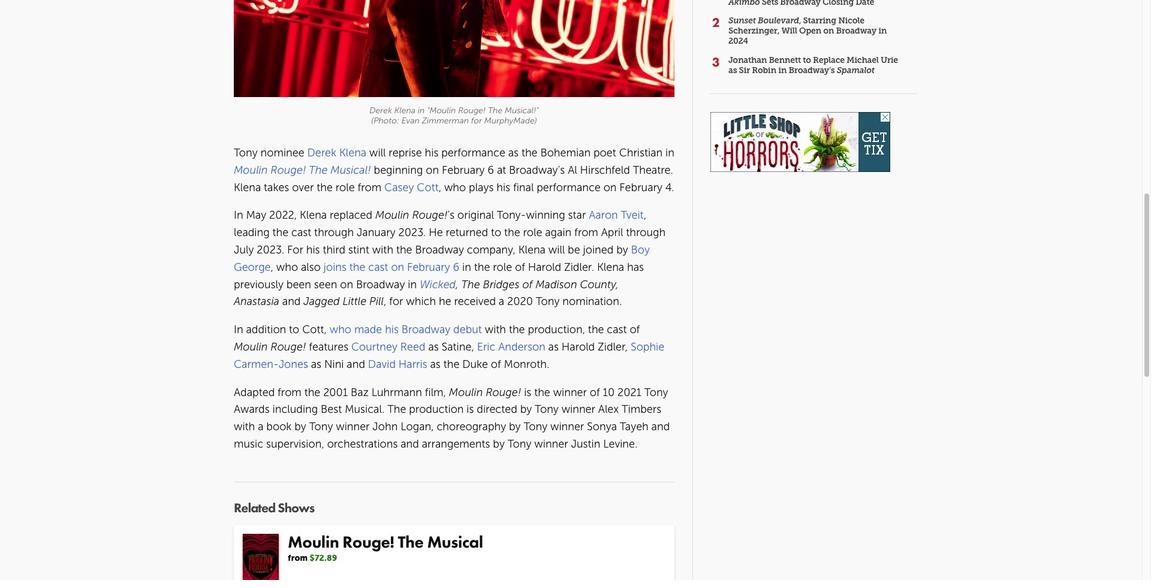 Task type: describe. For each thing, give the bounding box(es) containing it.
april
[[601, 226, 623, 239]]

broadway's inside beginning on february 6 at broadway's al hirschfeld theatre. klena takes over the role from
[[509, 164, 565, 177]]

and jagged little pill , for which he received a 2020 tony nomination.
[[282, 295, 622, 308]]

february inside beginning on february 6 at broadway's al hirschfeld theatre. klena takes over the role from
[[442, 164, 485, 177]]

orchestrations
[[327, 438, 398, 451]]

moulin rouge! the musical! link
[[234, 164, 371, 177]]

boy
[[631, 243, 650, 257]]

moulin inside moulin rouge! the musical from $72.89
[[288, 532, 339, 553]]

zidler,
[[598, 340, 628, 354]]

moulin up january
[[375, 209, 409, 222]]

leading
[[234, 226, 270, 239]]

by inside , leading the cast through january 2023. he returned to the role again from april through july 2023. for his third stint with the broadway company, klena will be joined by
[[616, 243, 628, 257]]

performance for his
[[441, 146, 505, 159]]

in inside tony nominee derek klena will reprise his performance as the bohemian poet christian in moulin rouge! the musical!
[[665, 146, 674, 159]]

anastasia
[[234, 295, 279, 308]]

and down timbers
[[651, 420, 670, 434]]

murphymade)
[[484, 116, 537, 126]]

on inside the in the role of harold zidler. klena has previously been seen on broadway in
[[340, 278, 353, 291]]

as left nini
[[311, 358, 321, 371]]

casey cott link
[[384, 181, 439, 194]]

winner left 10
[[553, 386, 587, 399]]

in for in may 2022, klena replaced moulin rouge! 's original tony-winning star aaron tveit
[[234, 209, 243, 222]]

replace
[[813, 55, 845, 65]]

over
[[292, 181, 314, 194]]

production,
[[528, 323, 585, 336]]

1 through from the left
[[314, 226, 354, 239]]

the down tony- at the top left of page
[[504, 226, 520, 239]]

logan,
[[401, 420, 434, 434]]

july
[[234, 243, 254, 257]]

baz
[[351, 386, 369, 399]]

in addition to cott, who made his broadway debut with the production, the cast of moulin rouge! features courtney reed as satine, eric anderson as harold zidler,
[[234, 323, 640, 354]]

broadway's inside jonathan bennett to replace michael urie as sir robin in broadway's
[[789, 65, 835, 75]]

harris
[[399, 358, 427, 371]]

film,
[[425, 386, 446, 399]]

levine.
[[603, 438, 638, 451]]

1 vertical spatial is
[[467, 403, 474, 416]]

as down production,
[[548, 340, 559, 354]]

sir
[[739, 65, 750, 75]]

2001
[[323, 386, 348, 399]]

which
[[406, 295, 436, 308]]

robin
[[752, 65, 776, 75]]

2022,
[[269, 209, 297, 222]]

spamalot
[[837, 65, 875, 75]]

david harris link
[[368, 358, 427, 371]]

supervision,
[[266, 438, 324, 451]]

2024
[[728, 36, 748, 46]]

best
[[321, 403, 342, 416]]

his down at
[[497, 181, 510, 194]]

as right harris
[[430, 358, 441, 371]]

related
[[234, 499, 275, 517]]

the up the anderson
[[509, 323, 525, 336]]

musical!"
[[505, 106, 539, 116]]

been
[[286, 278, 311, 291]]

cott,
[[302, 323, 327, 336]]

from inside , leading the cast through january 2023. he returned to the role again from april through july 2023. for his third stint with the broadway company, klena will be joined by
[[574, 226, 598, 239]]

debut
[[453, 323, 482, 336]]

boulevard
[[758, 16, 799, 26]]

from inside moulin rouge! the musical from $72.89
[[288, 553, 308, 564]]

jonathan bennett to replace michael urie as sir robin in broadway's
[[728, 55, 898, 75]]

al
[[568, 164, 577, 177]]

scherzinger,
[[728, 26, 780, 36]]

jagged
[[304, 295, 340, 308]]

a
[[258, 420, 263, 434]]

klena inside tony nominee derek klena will reprise his performance as the bohemian poet christian in moulin rouge! the musical!
[[339, 146, 366, 159]]

received
[[454, 295, 496, 308]]

0 horizontal spatial for
[[389, 295, 403, 308]]

cast inside , leading the cast through january 2023. he returned to the role again from april through july 2023. for his third stint with the broadway company, klena will be joined by
[[291, 226, 311, 239]]

by down the directed
[[509, 420, 521, 434]]

jones
[[279, 358, 308, 371]]

the left 2001
[[304, 386, 320, 399]]

starring
[[803, 16, 836, 26]]

evan
[[402, 116, 420, 126]]

0 horizontal spatial 2023.
[[257, 243, 284, 257]]

in inside jonathan bennett to replace michael urie as sir robin in broadway's
[[778, 65, 787, 75]]

winner up sonya
[[562, 403, 595, 416]]

rouge! inside tony nominee derek klena will reprise his performance as the bohemian poet christian in moulin rouge! the musical!
[[271, 164, 306, 177]]

, for , who also joins the cast on february 6
[[271, 261, 273, 274]]

the down 2022,
[[272, 226, 288, 239]]

as inside tony nominee derek klena will reprise his performance as the bohemian poet christian in moulin rouge! the musical!
[[508, 146, 519, 159]]

boy george link
[[234, 243, 650, 274]]

role inside , leading the cast through january 2023. he returned to the role again from april through july 2023. for his third stint with the broadway company, klena will be joined by
[[523, 226, 542, 239]]

to for the
[[289, 323, 299, 336]]

klena inside , leading the cast through january 2023. he returned to the role again from april through july 2023. for his third stint with the broadway company, klena will be joined by
[[518, 243, 546, 257]]

adapted from the 2001 baz luhrmann film, moulin rouge!
[[234, 386, 521, 399]]

advertisement element
[[710, 112, 890, 172]]

, up in may 2022, klena replaced moulin rouge! 's original tony-winning star aaron tveit
[[439, 181, 441, 194]]

derek inside derek klena in "moulin rouge! the musical!" (photo: evan zimmerman for murphymade)
[[369, 106, 392, 116]]

the inside beginning on february 6 at broadway's al hirschfeld theatre. klena takes over the role from
[[317, 181, 333, 194]]

bridges
[[483, 278, 519, 291]]

on inside , starring nicole scherzinger, will open on broadway in 2024
[[823, 26, 834, 36]]

as up as nini and david harris as the duke of monroth. at left
[[428, 340, 439, 354]]

addition
[[246, 323, 286, 336]]

role inside beginning on february 6 at broadway's al hirschfeld theatre. klena takes over the role from
[[336, 181, 355, 194]]

returned
[[446, 226, 488, 239]]

previously
[[234, 278, 284, 291]]

the inside tony nominee derek klena will reprise his performance as the bohemian poet christian in moulin rouge! the musical!
[[309, 164, 328, 177]]

casey cott , who plays his final performance on february 4.
[[384, 181, 674, 194]]

poet
[[594, 146, 616, 159]]

jonathan
[[728, 55, 767, 65]]

features
[[309, 340, 348, 354]]

arrangements
[[422, 438, 490, 451]]

moulin inside in addition to cott, who made his broadway debut with the production, the cast of moulin rouge! features courtney reed as satine, eric anderson as harold zidler,
[[234, 340, 268, 354]]

star
[[568, 209, 586, 222]]

aaron tveit link
[[589, 209, 644, 222]]

harold inside in addition to cott, who made his broadway debut with the production, the cast of moulin rouge! features courtney reed as satine, eric anderson as harold zidler,
[[562, 340, 595, 354]]

2 vertical spatial february
[[407, 261, 450, 274]]

who inside in addition to cott, who made his broadway debut with the production, the cast of moulin rouge! features courtney reed as satine, eric anderson as harold zidler,
[[330, 323, 351, 336]]

justin
[[571, 438, 600, 451]]

his inside , leading the cast through january 2023. he returned to the role again from april through july 2023. for his third stint with the broadway company, klena will be joined by
[[306, 243, 320, 257]]

luhrmann
[[372, 386, 422, 399]]

broadway inside the in the role of harold zidler. klena has previously been seen on broadway in
[[356, 278, 405, 291]]

sophie carmen-jones link
[[234, 340, 664, 371]]

sunset
[[728, 16, 756, 26]]

6 inside beginning on february 6 at broadway's al hirschfeld theatre. klena takes over the role from
[[488, 164, 494, 177]]

0 vertical spatial 2023.
[[398, 226, 426, 239]]

is the winner of 10 2021 tony awards including best musical. the production is directed by tony winner alex timbers with a book by tony winner john logan, choreography by tony winner sonya tayeh and music supervision, orchestrations and arrangements by tony winner justin levine.
[[234, 386, 670, 451]]

the up the zidler,
[[588, 323, 604, 336]]

a 2020
[[499, 295, 533, 308]]

original
[[457, 209, 494, 222]]

his inside tony nominee derek klena will reprise his performance as the bohemian poet christian in moulin rouge! the musical!
[[425, 146, 438, 159]]

courtney
[[351, 340, 397, 354]]

to inside , leading the cast through january 2023. he returned to the role again from april through july 2023. for his third stint with the broadway company, klena will be joined by
[[491, 226, 501, 239]]

in down company,
[[462, 261, 471, 274]]

eric
[[477, 340, 495, 354]]

in the role of harold zidler. klena has previously been seen on broadway in
[[234, 261, 644, 291]]

also
[[301, 261, 321, 274]]

joins the cast on february 6 link
[[324, 261, 459, 274]]

the inside moulin rouge! the musical from $72.89
[[398, 532, 423, 553]]

1 vertical spatial who
[[276, 261, 298, 274]]

adapted
[[234, 386, 275, 399]]

on inside beginning on february 6 at broadway's al hirschfeld theatre. klena takes over the role from
[[426, 164, 439, 177]]

the down stint
[[349, 261, 365, 274]]

tveit
[[621, 209, 644, 222]]

who made his broadway debut link
[[330, 323, 482, 336]]

in for in addition to cott, who made his broadway debut with the production, the cast of moulin rouge! features courtney reed as satine, eric anderson as harold zidler,
[[234, 323, 243, 336]]

moulin down the duke
[[449, 386, 483, 399]]

eric anderson link
[[477, 340, 545, 354]]

moulin rouge! the musical from $72.89
[[288, 532, 483, 564]]

to for broadway's
[[803, 55, 811, 65]]

for inside derek klena in "moulin rouge! the musical!" (photo: evan zimmerman for murphymade)
[[471, 116, 482, 126]]

wicked
[[420, 278, 456, 291]]

, for , the bridges of madison county, anastasia
[[456, 278, 458, 291]]

by right the directed
[[520, 403, 532, 416]]

of inside in addition to cott, who made his broadway debut with the production, the cast of moulin rouge! features courtney reed as satine, eric anderson as harold zidler,
[[630, 323, 640, 336]]

, right little
[[384, 295, 386, 308]]

rouge! inside in addition to cott, who made his broadway debut with the production, the cast of moulin rouge! features courtney reed as satine, eric anderson as harold zidler,
[[271, 340, 306, 354]]

monroth.
[[504, 358, 549, 371]]

harold inside the in the role of harold zidler. klena has previously been seen on broadway in
[[528, 261, 561, 274]]

be
[[568, 243, 580, 257]]

his inside in addition to cott, who made his broadway debut with the production, the cast of moulin rouge! features courtney reed as satine, eric anderson as harold zidler,
[[385, 323, 399, 336]]

courtney reed link
[[351, 340, 425, 354]]

derek inside tony nominee derek klena will reprise his performance as the bohemian poet christian in moulin rouge! the musical!
[[307, 146, 336, 159]]

aaron
[[589, 209, 618, 222]]

joins
[[324, 261, 346, 274]]

winner up orchestrations
[[336, 420, 370, 434]]

from up "including" on the left bottom of the page
[[278, 386, 301, 399]]



Task type: vqa. For each thing, say whether or not it's contained in the screenshot.
the 9 / 10 GROUP
no



Task type: locate. For each thing, give the bounding box(es) containing it.
1 horizontal spatial 2023.
[[398, 226, 426, 239]]

in right robin
[[778, 65, 787, 75]]

0 vertical spatial harold
[[528, 261, 561, 274]]

1 vertical spatial in
[[234, 323, 243, 336]]

0 horizontal spatial 6
[[453, 261, 459, 274]]

2021
[[618, 386, 641, 399]]

pill
[[369, 295, 384, 308]]

of for harold
[[515, 261, 525, 274]]

klena down again on the top of the page
[[518, 243, 546, 257]]

in may 2022, klena replaced moulin rouge! 's original tony-winning star aaron tveit
[[234, 209, 644, 222]]

timbers
[[622, 403, 661, 416]]

moulin up carmen-
[[234, 340, 268, 354]]

alex
[[598, 403, 619, 416]]

1 in from the top
[[234, 209, 243, 222]]

role up bridges
[[493, 261, 512, 274]]

county,
[[580, 278, 619, 291]]

0 vertical spatial derek
[[369, 106, 392, 116]]

1 vertical spatial 2023.
[[257, 243, 284, 257]]

will
[[781, 26, 797, 36]]

1 horizontal spatial cast
[[368, 261, 388, 274]]

to left cott,
[[289, 323, 299, 336]]

of up a 2020
[[522, 278, 533, 291]]

will
[[369, 146, 386, 159], [548, 243, 565, 257]]

0 vertical spatial is
[[524, 386, 531, 399]]

who down tony nominee derek klena will reprise his performance as the bohemian poet christian in moulin rouge! the musical!
[[444, 181, 466, 194]]

1 vertical spatial to
[[491, 226, 501, 239]]

, up previously
[[271, 261, 273, 274]]

of inside , the bridges of madison county, anastasia
[[522, 278, 533, 291]]

will left be
[[548, 243, 565, 257]]

0 vertical spatial february
[[442, 164, 485, 177]]

little
[[343, 295, 366, 308]]

winner up justin at the bottom of page
[[550, 420, 584, 434]]

broadway inside in addition to cott, who made his broadway debut with the production, the cast of moulin rouge! features courtney reed as satine, eric anderson as harold zidler,
[[402, 323, 450, 336]]

klena inside the in the role of harold zidler. klena has previously been seen on broadway in
[[597, 261, 624, 274]]

0 horizontal spatial with
[[234, 420, 255, 434]]

with down january
[[372, 243, 393, 257]]

by
[[616, 243, 628, 257], [520, 403, 532, 416], [294, 420, 306, 434], [509, 420, 521, 434], [493, 438, 505, 451]]

the inside is the winner of 10 2021 tony awards including best musical. the production is directed by tony winner alex timbers with a book by tony winner john logan, choreography by tony winner sonya tayeh and music supervision, orchestrations and arrangements by tony winner justin levine.
[[387, 403, 406, 416]]

the up over
[[309, 164, 328, 177]]

2023. left he
[[398, 226, 426, 239]]

third
[[323, 243, 345, 257]]

to inside in addition to cott, who made his broadway debut with the production, the cast of moulin rouge! features courtney reed as satine, eric anderson as harold zidler,
[[289, 323, 299, 336]]

may
[[246, 209, 266, 222]]

who up features
[[330, 323, 351, 336]]

1 vertical spatial february
[[619, 181, 662, 194]]

0 vertical spatial who
[[444, 181, 466, 194]]

2 horizontal spatial who
[[444, 181, 466, 194]]

of inside the in the role of harold zidler. klena has previously been seen on broadway in
[[515, 261, 525, 274]]

2 horizontal spatial role
[[523, 226, 542, 239]]

will inside tony nominee derek klena will reprise his performance as the bohemian poet christian in moulin rouge! the musical!
[[369, 146, 386, 159]]

0 vertical spatial cast
[[291, 226, 311, 239]]

, leading the cast through january 2023. he returned to the role again from april through july 2023. for his third stint with the broadway company, klena will be joined by
[[234, 209, 666, 257]]

broadway up michael
[[836, 26, 876, 36]]

his up courtney reed link
[[385, 323, 399, 336]]

through up the third
[[314, 226, 354, 239]]

0 horizontal spatial through
[[314, 226, 354, 239]]

the up casey cott , who plays his final performance on february 4.
[[521, 146, 537, 159]]

sunset boulevard
[[728, 16, 799, 26]]

, inside , the bridges of madison county, anastasia
[[456, 278, 458, 291]]

moulin inside tony nominee derek klena will reprise his performance as the bohemian poet christian in moulin rouge! the musical!
[[234, 164, 268, 177]]

1 horizontal spatial with
[[372, 243, 393, 257]]

1 vertical spatial derek
[[307, 146, 336, 159]]

musical!
[[331, 164, 371, 177]]

0 horizontal spatial derek
[[307, 146, 336, 159]]

broadway's down the open
[[789, 65, 835, 75]]

, right will on the right of page
[[799, 16, 801, 26]]

0 horizontal spatial is
[[467, 403, 474, 416]]

of up bridges
[[515, 261, 525, 274]]

the down luhrmann
[[387, 403, 406, 416]]

by left boy
[[616, 243, 628, 257]]

0 vertical spatial 6
[[488, 164, 494, 177]]

tony-
[[497, 209, 526, 222]]

1 horizontal spatial derek
[[369, 106, 392, 116]]

the right over
[[317, 181, 333, 194]]

0 horizontal spatial role
[[336, 181, 355, 194]]

wicked link
[[420, 278, 456, 291]]

performance inside tony nominee derek klena will reprise his performance as the bohemian poet christian in moulin rouge! the musical!
[[441, 146, 505, 159]]

of up sophie
[[630, 323, 640, 336]]

1 vertical spatial harold
[[562, 340, 595, 354]]

broadway up pill
[[356, 278, 405, 291]]

to inside jonathan bennett to replace michael urie as sir robin in broadway's
[[803, 55, 811, 65]]

reed
[[400, 340, 425, 354]]

cott
[[417, 181, 439, 194]]

role inside the in the role of harold zidler. klena has previously been seen on broadway in
[[493, 261, 512, 274]]

and right nini
[[347, 358, 365, 371]]

as
[[728, 65, 737, 75], [508, 146, 519, 159], [428, 340, 439, 354], [548, 340, 559, 354], [311, 358, 321, 371], [430, 358, 441, 371]]

, up and jagged little pill , for which he received a 2020 tony nomination.
[[456, 278, 458, 291]]

2 vertical spatial cast
[[607, 323, 627, 336]]

rouge! inside moulin rouge! the musical from $72.89
[[343, 532, 394, 553]]

directed
[[477, 403, 517, 416]]

sophie carmen-jones
[[234, 340, 664, 371]]

$72.89
[[310, 553, 337, 564]]

1 horizontal spatial 6
[[488, 164, 494, 177]]

broadway's up casey cott , who plays his final performance on february 4.
[[509, 164, 565, 177]]

0 vertical spatial role
[[336, 181, 355, 194]]

of down eric
[[491, 358, 501, 371]]

the inside tony nominee derek klena will reprise his performance as the bohemian poet christian in moulin rouge! the musical!
[[521, 146, 537, 159]]

's
[[448, 209, 455, 222]]

0 horizontal spatial broadway's
[[509, 164, 565, 177]]

moulin up takes at the left of the page
[[234, 164, 268, 177]]

the inside derek klena in "moulin rouge! the musical!" (photo: evan zimmerman for murphymade)
[[488, 106, 502, 116]]

again
[[545, 226, 572, 239]]

in inside in addition to cott, who made his broadway debut with the production, the cast of moulin rouge! features courtney reed as satine, eric anderson as harold zidler,
[[234, 323, 243, 336]]

klena left '"moulin'
[[394, 106, 415, 116]]

to up company,
[[491, 226, 501, 239]]

madison
[[535, 278, 577, 291]]

the inside the in the role of harold zidler. klena has previously been seen on broadway in
[[474, 261, 490, 274]]

0 vertical spatial for
[[471, 116, 482, 126]]

harold down production,
[[562, 340, 595, 354]]

bennett
[[769, 55, 801, 65]]

4.
[[665, 181, 674, 194]]

nicole
[[838, 16, 864, 26]]

0 horizontal spatial performance
[[441, 146, 505, 159]]

6 left at
[[488, 164, 494, 177]]

, up boy
[[644, 209, 646, 222]]

cast up for
[[291, 226, 311, 239]]

his up the also
[[306, 243, 320, 257]]

performance up beginning on february 6 at broadway's al hirschfeld theatre. klena takes over the role from at top
[[441, 146, 505, 159]]

winning
[[526, 209, 565, 222]]

made
[[354, 323, 382, 336]]

february up wicked link
[[407, 261, 450, 274]]

1 horizontal spatial through
[[626, 226, 666, 239]]

who down for
[[276, 261, 298, 274]]

1 vertical spatial cast
[[368, 261, 388, 274]]

2 vertical spatial role
[[493, 261, 512, 274]]

the
[[521, 146, 537, 159], [317, 181, 333, 194], [272, 226, 288, 239], [504, 226, 520, 239], [396, 243, 412, 257], [349, 261, 365, 274], [474, 261, 490, 274], [509, 323, 525, 336], [588, 323, 604, 336], [443, 358, 459, 371], [304, 386, 320, 399], [534, 386, 550, 399]]

of inside is the winner of 10 2021 tony awards including best musical. the production is directed by tony winner alex timbers with a book by tony winner john logan, choreography by tony winner sonya tayeh and music supervision, orchestrations and arrangements by tony winner justin levine.
[[590, 386, 600, 399]]

1 vertical spatial 6
[[453, 261, 459, 274]]

0 horizontal spatial will
[[369, 146, 386, 159]]

1 horizontal spatial to
[[491, 226, 501, 239]]

performance down al
[[537, 181, 601, 194]]

, for , starring nicole scherzinger, will open on broadway in 2024
[[799, 16, 801, 26]]

through
[[314, 226, 354, 239], [626, 226, 666, 239]]

broadway
[[836, 26, 876, 36], [415, 243, 464, 257], [356, 278, 405, 291], [402, 323, 450, 336]]

satine,
[[442, 340, 474, 354]]

role down winning
[[523, 226, 542, 239]]

stint
[[348, 243, 369, 257]]

with left a at the bottom left
[[234, 420, 255, 434]]

2 in from the top
[[234, 323, 243, 336]]

with inside in addition to cott, who made his broadway debut with the production, the cast of moulin rouge! features courtney reed as satine, eric anderson as harold zidler,
[[485, 323, 506, 336]]

will up beginning on the left
[[369, 146, 386, 159]]

for
[[471, 116, 482, 126], [389, 295, 403, 308]]

broadway inside , starring nicole scherzinger, will open on broadway in 2024
[[836, 26, 876, 36]]

0 horizontal spatial who
[[276, 261, 298, 274]]

david
[[368, 358, 396, 371]]

1 horizontal spatial is
[[524, 386, 531, 399]]

broadway down he
[[415, 243, 464, 257]]

on
[[823, 26, 834, 36], [426, 164, 439, 177], [603, 181, 617, 194], [391, 261, 404, 274], [340, 278, 353, 291]]

1 vertical spatial for
[[389, 295, 403, 308]]

plays
[[469, 181, 494, 194]]

1 horizontal spatial role
[[493, 261, 512, 274]]

with
[[372, 243, 393, 257], [485, 323, 506, 336], [234, 420, 255, 434]]

reprise
[[389, 146, 422, 159]]

1 horizontal spatial for
[[471, 116, 482, 126]]

joined
[[583, 243, 613, 257]]

the down "monroth."
[[534, 386, 550, 399]]

(photo:
[[371, 116, 399, 126]]

as inside jonathan bennett to replace michael urie as sir robin in broadway's
[[728, 65, 737, 75]]

will inside , leading the cast through january 2023. he returned to the role again from april through july 2023. for his third stint with the broadway company, klena will be joined by
[[548, 243, 565, 257]]

klena
[[394, 106, 415, 116], [339, 146, 366, 159], [234, 181, 261, 194], [300, 209, 327, 222], [518, 243, 546, 257], [597, 261, 624, 274]]

february up plays
[[442, 164, 485, 177]]

and down logan,
[[401, 438, 419, 451]]

2 horizontal spatial with
[[485, 323, 506, 336]]

, starring nicole scherzinger, will open on broadway in 2024
[[728, 16, 887, 46]]

0 vertical spatial to
[[803, 55, 811, 65]]

broadway up reed
[[402, 323, 450, 336]]

derek up 'moulin rouge! the musical!' link on the top left of page
[[307, 146, 336, 159]]

musical.
[[345, 403, 385, 416]]

rouge! inside derek klena in "moulin rouge! the musical!" (photo: evan zimmerman for murphymade)
[[458, 106, 486, 116]]

winner left justin at the bottom of page
[[534, 438, 568, 451]]

in inside derek klena in "moulin rouge! the musical!" (photo: evan zimmerman for murphymade)
[[418, 106, 425, 116]]

10
[[603, 386, 615, 399]]

1 horizontal spatial performance
[[537, 181, 601, 194]]

on down hirschfeld
[[603, 181, 617, 194]]

1 vertical spatial with
[[485, 323, 506, 336]]

on up , the bridges of madison county, anastasia
[[391, 261, 404, 274]]

klena inside derek klena in "moulin rouge! the musical!" (photo: evan zimmerman for murphymade)
[[394, 106, 415, 116]]

in up theatre.
[[665, 146, 674, 159]]

production
[[409, 403, 464, 416]]

musical
[[427, 532, 483, 553]]

urie
[[881, 55, 898, 65]]

, for , leading the cast through january 2023. he returned to the role again from april through july 2023. for his third stint with the broadway company, klena will be joined by
[[644, 209, 646, 222]]

the up joins the cast on february 6 link
[[396, 243, 412, 257]]

broadway inside , leading the cast through january 2023. he returned to the role again from april through july 2023. for his third stint with the broadway company, klena will be joined by
[[415, 243, 464, 257]]

the down the satine,
[[443, 358, 459, 371]]

0 vertical spatial performance
[[441, 146, 505, 159]]

through up boy
[[626, 226, 666, 239]]

including
[[272, 403, 318, 416]]

moulin up $72.89
[[288, 532, 339, 553]]

january
[[357, 226, 395, 239]]

0 vertical spatial broadway's
[[789, 65, 835, 75]]

boy george
[[234, 243, 650, 274]]

0 vertical spatial with
[[372, 243, 393, 257]]

klena down over
[[300, 209, 327, 222]]

klena inside beginning on february 6 at broadway's al hirschfeld theatre. klena takes over the role from
[[234, 181, 261, 194]]

2 horizontal spatial cast
[[607, 323, 627, 336]]

harold up madison
[[528, 261, 561, 274]]

beginning on february 6 at broadway's al hirschfeld theatre. klena takes over the role from
[[234, 164, 673, 194]]

by down choreography
[[493, 438, 505, 451]]

1 vertical spatial broadway's
[[509, 164, 565, 177]]

0 horizontal spatial cast
[[291, 226, 311, 239]]

the inside , the bridges of madison county, anastasia
[[461, 278, 480, 291]]

1 horizontal spatial will
[[548, 243, 565, 257]]

0 vertical spatial will
[[369, 146, 386, 159]]

2023. left for
[[257, 243, 284, 257]]

with inside , leading the cast through january 2023. he returned to the role again from april through july 2023. for his third stint with the broadway company, klena will be joined by
[[372, 243, 393, 257]]

seen
[[314, 278, 337, 291]]

, inside , leading the cast through january 2023. he returned to the role again from april through july 2023. for his third stint with the broadway company, klena will be joined by
[[644, 209, 646, 222]]

1 horizontal spatial who
[[330, 323, 351, 336]]

his right reprise
[[425, 146, 438, 159]]

on up cott
[[426, 164, 439, 177]]

klena left takes at the left of the page
[[234, 181, 261, 194]]

tayeh
[[620, 420, 649, 434]]

from inside beginning on february 6 at broadway's al hirschfeld theatre. klena takes over the role from
[[358, 181, 381, 194]]

hirschfeld
[[580, 164, 630, 177]]

for
[[287, 243, 303, 257]]

cast inside in addition to cott, who made his broadway debut with the production, the cast of moulin rouge! features courtney reed as satine, eric anderson as harold zidler,
[[607, 323, 627, 336]]

related shows
[[234, 499, 314, 517]]

from down musical!
[[358, 181, 381, 194]]

in left '"moulin'
[[418, 106, 425, 116]]

takes
[[264, 181, 289, 194]]

2 vertical spatial with
[[234, 420, 255, 434]]

cast down stint
[[368, 261, 388, 274]]

the up the received
[[461, 278, 480, 291]]

in up which
[[408, 278, 417, 291]]

1 vertical spatial role
[[523, 226, 542, 239]]

sonya
[[587, 420, 617, 434]]

2 through from the left
[[626, 226, 666, 239]]

2 vertical spatial to
[[289, 323, 299, 336]]

is down "monroth."
[[524, 386, 531, 399]]

performance for final
[[537, 181, 601, 194]]

2 horizontal spatial to
[[803, 55, 811, 65]]

nomination.
[[563, 295, 622, 308]]

1 vertical spatial will
[[548, 243, 565, 257]]

choreography
[[437, 420, 506, 434]]

beginning
[[374, 164, 423, 177]]

open
[[799, 26, 821, 36]]

6 up wicked link
[[453, 261, 459, 274]]

john
[[373, 420, 398, 434]]

on right the open
[[823, 26, 834, 36]]

to
[[803, 55, 811, 65], [491, 226, 501, 239], [289, 323, 299, 336]]

as nini and david harris as the duke of monroth.
[[308, 358, 549, 371]]

of for madison
[[522, 278, 533, 291]]

in inside , starring nicole scherzinger, will open on broadway in 2024
[[878, 26, 887, 36]]

0 horizontal spatial to
[[289, 323, 299, 336]]

zidler.
[[564, 261, 594, 274]]

tony inside tony nominee derek klena will reprise his performance as the bohemian poet christian in moulin rouge! the musical!
[[234, 146, 258, 159]]

, inside , starring nicole scherzinger, will open on broadway in 2024
[[799, 16, 801, 26]]

as down murphymade)
[[508, 146, 519, 159]]

and down been
[[282, 295, 301, 308]]

duke
[[462, 358, 488, 371]]

in left addition
[[234, 323, 243, 336]]

1 horizontal spatial broadway's
[[789, 65, 835, 75]]

of for 10
[[590, 386, 600, 399]]

of left 10
[[590, 386, 600, 399]]

the left "musical"
[[398, 532, 423, 553]]

february down theatre.
[[619, 181, 662, 194]]

is
[[524, 386, 531, 399], [467, 403, 474, 416]]

final
[[513, 181, 534, 194]]

by down "including" on the left bottom of the page
[[294, 420, 306, 434]]

with inside is the winner of 10 2021 tony awards including best musical. the production is directed by tony winner alex timbers with a book by tony winner john logan, choreography by tony winner sonya tayeh and music supervision, orchestrations and arrangements by tony winner justin levine.
[[234, 420, 255, 434]]

2 vertical spatial who
[[330, 323, 351, 336]]

0 vertical spatial in
[[234, 209, 243, 222]]

the inside is the winner of 10 2021 tony awards including best musical. the production is directed by tony winner alex timbers with a book by tony winner john logan, choreography by tony winner sonya tayeh and music supervision, orchestrations and arrangements by tony winner justin levine.
[[534, 386, 550, 399]]

1 vertical spatial performance
[[537, 181, 601, 194]]

from left $72.89
[[288, 553, 308, 564]]

role down musical!
[[336, 181, 355, 194]]



